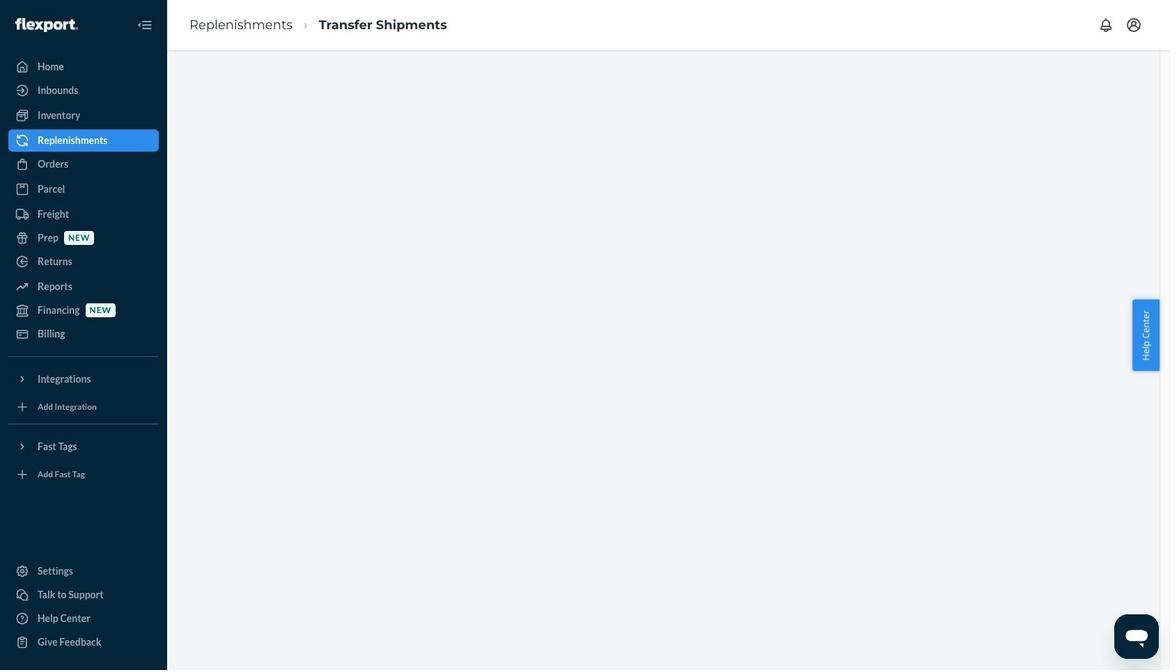 Task type: vqa. For each thing, say whether or not it's contained in the screenshot.
breadcrumbs navigation
yes



Task type: locate. For each thing, give the bounding box(es) containing it.
breadcrumbs navigation
[[178, 5, 458, 46]]

flexport logo image
[[15, 18, 78, 32]]



Task type: describe. For each thing, give the bounding box(es) containing it.
open notifications image
[[1098, 17, 1115, 33]]

open account menu image
[[1126, 17, 1142, 33]]

close navigation image
[[137, 17, 153, 33]]



